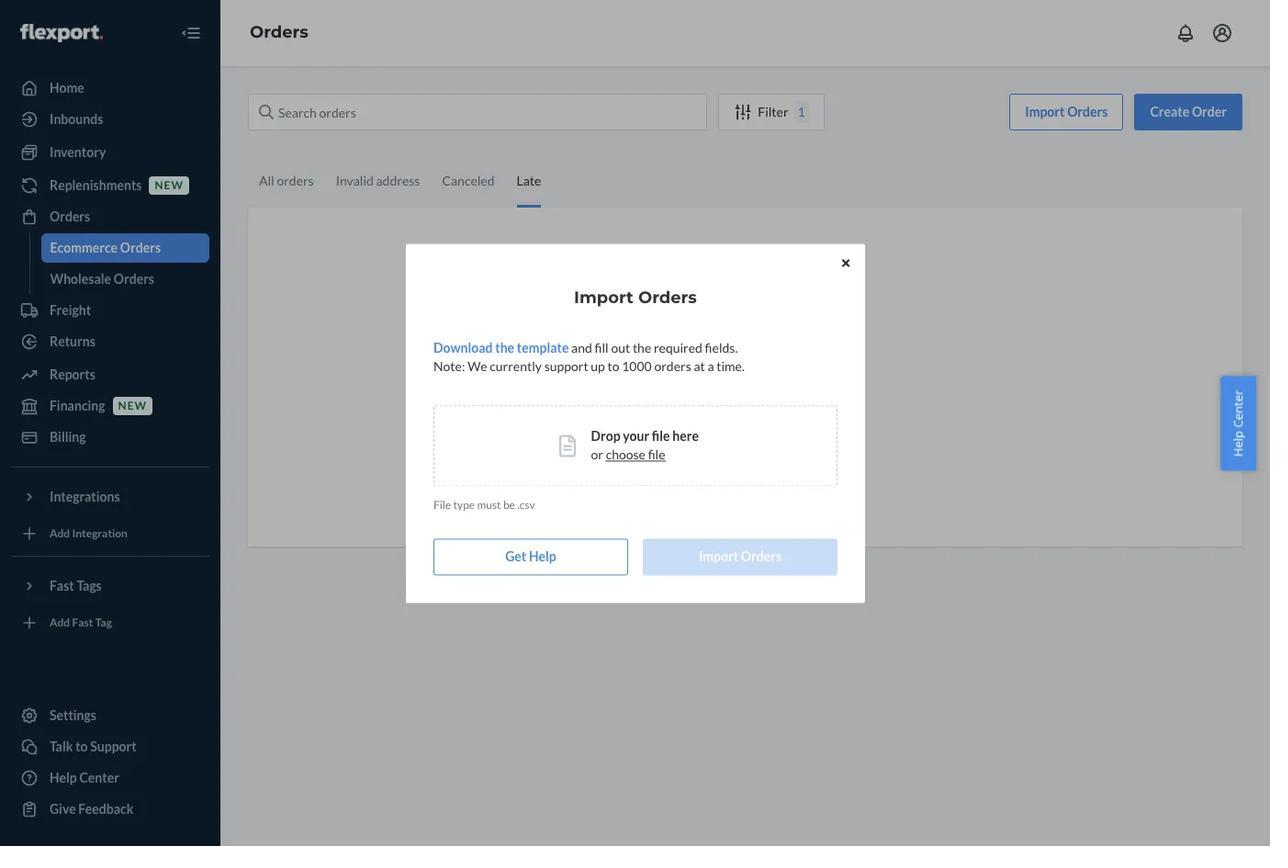 Task type: locate. For each thing, give the bounding box(es) containing it.
help
[[1230, 430, 1247, 456], [529, 548, 556, 564]]

time.
[[716, 358, 744, 374]]

file
[[652, 428, 670, 444], [648, 446, 665, 462]]

file left here
[[652, 428, 670, 444]]

a
[[707, 358, 714, 374]]

import
[[574, 287, 633, 308], [699, 548, 738, 564]]

currently
[[489, 358, 541, 374]]

download the template link
[[433, 340, 569, 355]]

1 horizontal spatial the
[[632, 340, 651, 355]]

1 vertical spatial import
[[699, 548, 738, 564]]

0 horizontal spatial import orders
[[574, 287, 697, 308]]

1 horizontal spatial orders
[[741, 548, 781, 564]]

file down your
[[648, 446, 665, 462]]

1 vertical spatial import orders
[[699, 548, 781, 564]]

1 horizontal spatial help
[[1230, 430, 1247, 456]]

out
[[611, 340, 630, 355]]

get help link
[[433, 538, 628, 575]]

0 vertical spatial help
[[1230, 430, 1247, 456]]

help right get
[[529, 548, 556, 564]]

0 horizontal spatial import
[[574, 287, 633, 308]]

0 vertical spatial import orders
[[574, 287, 697, 308]]

0 horizontal spatial help
[[529, 548, 556, 564]]

0 vertical spatial orders
[[638, 287, 697, 308]]

1 horizontal spatial import
[[699, 548, 738, 564]]

import orders
[[574, 287, 697, 308], [699, 548, 781, 564]]

here
[[672, 428, 699, 444]]

the
[[495, 340, 514, 355], [632, 340, 651, 355]]

download
[[433, 340, 492, 355]]

file
[[433, 498, 451, 512]]

orders inside button
[[741, 548, 781, 564]]

note:
[[433, 358, 465, 374]]

help inside button
[[1230, 430, 1247, 456]]

0 vertical spatial file
[[652, 428, 670, 444]]

1 vertical spatial orders
[[741, 548, 781, 564]]

get
[[505, 548, 526, 564]]

file alt image
[[559, 434, 576, 456]]

import orders dialog
[[406, 243, 865, 603]]

1 vertical spatial help
[[529, 548, 556, 564]]

the up 1000
[[632, 340, 651, 355]]

get help
[[505, 548, 556, 564]]

0 horizontal spatial the
[[495, 340, 514, 355]]

download the template and fill out the required fields. note: we currently support up to 1000 orders at a time.
[[433, 340, 744, 374]]

the up currently
[[495, 340, 514, 355]]

help down center
[[1230, 430, 1247, 456]]

0 horizontal spatial orders
[[638, 287, 697, 308]]

support
[[544, 358, 588, 374]]

1 horizontal spatial import orders
[[699, 548, 781, 564]]

orders
[[638, 287, 697, 308], [741, 548, 781, 564]]



Task type: vqa. For each thing, say whether or not it's contained in the screenshot.
Inventory corresponding to Inventory Details - Reserve Storage
no



Task type: describe. For each thing, give the bounding box(es) containing it.
template
[[517, 340, 569, 355]]

drop
[[591, 428, 620, 444]]

or
[[591, 446, 603, 462]]

help inside import orders dialog
[[529, 548, 556, 564]]

choose
[[605, 446, 645, 462]]

2 the from the left
[[632, 340, 651, 355]]

at
[[693, 358, 705, 374]]

1 the from the left
[[495, 340, 514, 355]]

we
[[467, 358, 487, 374]]

center
[[1230, 390, 1247, 427]]

be
[[503, 498, 515, 512]]

import orders button
[[643, 538, 837, 575]]

import orders inside import orders button
[[699, 548, 781, 564]]

up
[[590, 358, 605, 374]]

your
[[623, 428, 649, 444]]

drop your file here or choose file
[[591, 428, 699, 462]]

fields.
[[705, 340, 738, 355]]

help center
[[1230, 390, 1247, 456]]

required
[[654, 340, 702, 355]]

1000
[[622, 358, 651, 374]]

file type must be .csv
[[433, 498, 535, 512]]

orders
[[654, 358, 691, 374]]

fill
[[594, 340, 608, 355]]

close image
[[843, 258, 850, 269]]

import inside button
[[699, 548, 738, 564]]

and
[[571, 340, 592, 355]]

type
[[453, 498, 475, 512]]

must
[[477, 498, 501, 512]]

to
[[607, 358, 619, 374]]

.csv
[[517, 498, 535, 512]]

help center button
[[1221, 376, 1257, 470]]

0 vertical spatial import
[[574, 287, 633, 308]]

1 vertical spatial file
[[648, 446, 665, 462]]



